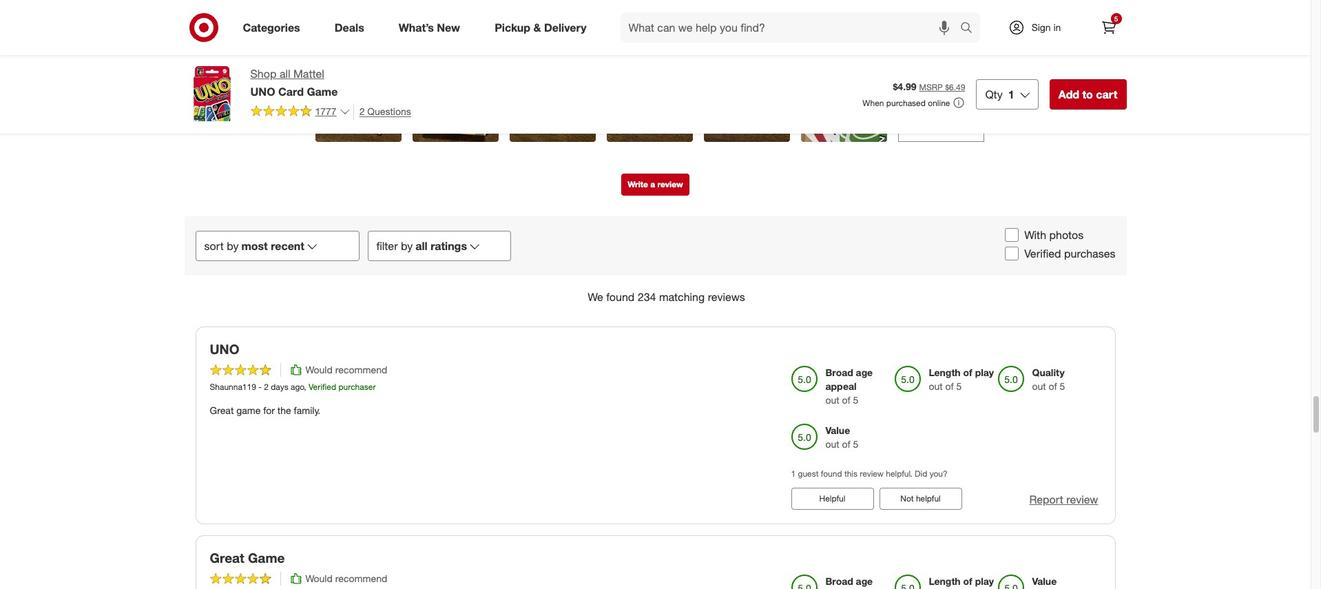 Task type: describe. For each thing, give the bounding box(es) containing it.
length of play out of 5
[[929, 367, 994, 392]]

1 vertical spatial game
[[248, 550, 285, 566]]

2 would recommend from the top
[[306, 573, 388, 584]]

2 questions
[[359, 105, 411, 117]]

1 vertical spatial all
[[416, 239, 428, 253]]

guest review image 6 of 7, zoom in image
[[801, 56, 888, 142]]

0 horizontal spatial uno
[[210, 341, 239, 357]]

review inside button
[[1067, 493, 1099, 507]]

2 questions link
[[353, 104, 411, 120]]

sort by most recent
[[204, 239, 305, 253]]

a
[[651, 179, 655, 189]]

mattel
[[294, 67, 324, 81]]

0 vertical spatial images
[[657, 23, 703, 39]]

add to cart button
[[1050, 79, 1127, 109]]

purchases
[[1065, 247, 1116, 260]]

photos
[[1050, 228, 1084, 242]]

when purchased online
[[863, 98, 951, 108]]

we found 234 matching reviews
[[588, 290, 745, 304]]

deals
[[335, 20, 364, 34]]

the
[[278, 405, 291, 416]]

1 guest found this review helpful. did you?
[[791, 469, 948, 479]]

appeal for broad age appeal out of 5
[[826, 380, 857, 392]]

report
[[1030, 493, 1064, 507]]

what's new link
[[387, 12, 478, 43]]

purchased
[[887, 98, 926, 108]]

$6.49
[[945, 82, 966, 92]]

days
[[271, 382, 288, 392]]

recent
[[271, 239, 305, 253]]

write
[[628, 179, 648, 189]]

qty 1
[[986, 87, 1015, 101]]

uno inside shop all mattel uno card game
[[250, 85, 275, 98]]

1777 link
[[250, 104, 350, 121]]

&
[[534, 20, 541, 34]]

card
[[278, 85, 304, 98]]

see more review images button
[[899, 56, 985, 142]]

with photos
[[1025, 228, 1084, 242]]

1 recommend from the top
[[335, 364, 388, 376]]

$4.99 msrp $6.49
[[893, 81, 966, 92]]

guest review image 3 of 7, zoom in image
[[510, 56, 596, 142]]

reviews
[[708, 290, 745, 304]]

5 link
[[1094, 12, 1124, 43]]

$4.99
[[893, 81, 917, 92]]

5 inside broad age appeal out of 5
[[853, 394, 859, 406]]

ratings
[[431, 239, 467, 253]]

with
[[1025, 228, 1047, 242]]

cart
[[1097, 87, 1118, 101]]

2 would from the top
[[306, 573, 333, 584]]

new
[[437, 20, 460, 34]]

report review button
[[1030, 492, 1099, 508]]

guest review image 1 of 7, zoom in image
[[316, 56, 402, 142]]

1 would from the top
[[306, 364, 333, 376]]

guest review image 2 of 7, zoom in image
[[413, 56, 499, 142]]

this
[[845, 469, 858, 479]]

1 vertical spatial verified
[[309, 382, 336, 392]]

quality
[[1033, 367, 1065, 378]]

helpful.
[[886, 469, 913, 479]]

234
[[638, 290, 656, 304]]

see
[[921, 86, 938, 97]]

search
[[954, 22, 987, 36]]

0 vertical spatial found
[[607, 290, 635, 304]]

msrp
[[920, 82, 943, 92]]

shop all mattel uno card game
[[250, 67, 338, 98]]

write a review
[[628, 179, 683, 189]]

purchaser
[[339, 382, 376, 392]]

What can we help you find? suggestions appear below search field
[[621, 12, 964, 43]]

shaunna119 - 2 days ago , verified purchaser
[[210, 382, 376, 392]]

add to cart
[[1059, 87, 1118, 101]]

helpful
[[820, 494, 846, 504]]

not
[[901, 494, 914, 504]]

of inside broad age appeal out of 5
[[842, 394, 851, 406]]

1 horizontal spatial found
[[821, 469, 842, 479]]

report review
[[1030, 493, 1099, 507]]

what's new
[[399, 20, 460, 34]]

guest
[[798, 469, 819, 479]]

review right this
[[860, 469, 884, 479]]

did
[[915, 469, 928, 479]]

filter
[[377, 239, 398, 253]]

length for length of play
[[929, 575, 961, 587]]

helpful button
[[791, 488, 874, 510]]

image of uno card game image
[[184, 66, 239, 121]]

search button
[[954, 12, 987, 45]]

pickup & delivery link
[[483, 12, 604, 43]]

helpful
[[916, 494, 941, 504]]

out inside 'length of play out of 5'
[[929, 380, 943, 392]]

to
[[1083, 87, 1093, 101]]

questions
[[367, 105, 411, 117]]

add
[[1059, 87, 1080, 101]]

we
[[588, 290, 603, 304]]

when
[[863, 98, 884, 108]]



Task type: vqa. For each thing, say whether or not it's contained in the screenshot.
top "or"
no



Task type: locate. For each thing, give the bounding box(es) containing it.
verified purchases
[[1025, 247, 1116, 260]]

1 length from the top
[[929, 367, 961, 378]]

1 horizontal spatial images
[[941, 99, 972, 111]]

1 vertical spatial recommend
[[335, 573, 388, 584]]

family.
[[294, 405, 321, 416]]

1 horizontal spatial value
[[1033, 575, 1057, 587]]

appeal
[[826, 380, 857, 392], [826, 589, 857, 589]]

value for value
[[1033, 575, 1057, 587]]

1 horizontal spatial verified
[[1025, 247, 1062, 260]]

for
[[263, 405, 275, 416]]

age inside 'broad age appeal'
[[856, 575, 873, 587]]

broad inside broad age appeal out of 5
[[826, 367, 854, 378]]

uno
[[250, 85, 275, 98], [210, 341, 239, 357]]

0 horizontal spatial found
[[607, 290, 635, 304]]

0 vertical spatial play
[[975, 367, 994, 378]]

1 broad from the top
[[826, 367, 854, 378]]

by for filter by
[[401, 239, 413, 253]]

5
[[1115, 14, 1119, 23], [957, 380, 962, 392], [1060, 380, 1066, 392], [853, 394, 859, 406], [853, 438, 859, 450]]

in
[[1054, 21, 1061, 33]]

review images
[[609, 23, 703, 39]]

1 vertical spatial age
[[856, 575, 873, 587]]

1 vertical spatial appeal
[[826, 589, 857, 589]]

0 horizontal spatial all
[[280, 67, 290, 81]]

1 vertical spatial play
[[975, 575, 994, 587]]

uno up shaunna119
[[210, 341, 239, 357]]

0 horizontal spatial verified
[[309, 382, 336, 392]]

1 vertical spatial uno
[[210, 341, 239, 357]]

2 right -
[[264, 382, 269, 392]]

by
[[227, 239, 239, 253], [401, 239, 413, 253]]

play for length of play out of 5
[[975, 367, 994, 378]]

2 play from the top
[[975, 575, 994, 587]]

,
[[304, 382, 306, 392]]

categories
[[243, 20, 300, 34]]

out inside quality out of 5
[[1033, 380, 1047, 392]]

1 vertical spatial value
[[1033, 575, 1057, 587]]

great for great game for the family.
[[210, 405, 234, 416]]

1 vertical spatial would
[[306, 573, 333, 584]]

0 vertical spatial would recommend
[[306, 364, 388, 376]]

sign in
[[1032, 21, 1061, 33]]

deals link
[[323, 12, 382, 43]]

value inside value out of 5
[[826, 425, 850, 436]]

would
[[306, 364, 333, 376], [306, 573, 333, 584]]

qty
[[986, 87, 1003, 101]]

broad age appeal
[[826, 575, 873, 589]]

1 horizontal spatial 2
[[359, 105, 365, 117]]

2 great from the top
[[210, 550, 244, 566]]

images right review
[[657, 23, 703, 39]]

value
[[826, 425, 850, 436], [1033, 575, 1057, 587]]

0 vertical spatial would
[[306, 364, 333, 376]]

recommend
[[335, 364, 388, 376], [335, 573, 388, 584]]

-
[[259, 382, 262, 392]]

0 vertical spatial length
[[929, 367, 961, 378]]

uno down shop
[[250, 85, 275, 98]]

1 vertical spatial length
[[929, 575, 961, 587]]

all up card
[[280, 67, 290, 81]]

out inside broad age appeal out of 5
[[826, 394, 840, 406]]

images down 'more'
[[941, 99, 972, 111]]

1 vertical spatial would recommend
[[306, 573, 388, 584]]

1 vertical spatial 1
[[791, 469, 796, 479]]

1 horizontal spatial game
[[307, 85, 338, 98]]

1 would recommend from the top
[[306, 364, 388, 376]]

found left this
[[821, 469, 842, 479]]

1 horizontal spatial uno
[[250, 85, 275, 98]]

length inside 'length of play out of 5'
[[929, 367, 961, 378]]

1 vertical spatial 2
[[264, 382, 269, 392]]

play
[[975, 367, 994, 378], [975, 575, 994, 587]]

0 vertical spatial verified
[[1025, 247, 1062, 260]]

1777
[[315, 106, 337, 117]]

not helpful button
[[880, 488, 962, 510]]

0 horizontal spatial 2
[[264, 382, 269, 392]]

play inside 'length of play out of 5'
[[975, 367, 994, 378]]

1 horizontal spatial 1
[[1009, 87, 1015, 101]]

great game
[[210, 550, 285, 566]]

pickup & delivery
[[495, 20, 587, 34]]

more
[[940, 86, 963, 97]]

0 vertical spatial game
[[307, 85, 338, 98]]

0 horizontal spatial by
[[227, 239, 239, 253]]

all inside shop all mattel uno card game
[[280, 67, 290, 81]]

0 horizontal spatial images
[[657, 23, 703, 39]]

by right filter
[[401, 239, 413, 253]]

all
[[280, 67, 290, 81], [416, 239, 428, 253]]

0 vertical spatial all
[[280, 67, 290, 81]]

age
[[856, 367, 873, 378], [856, 575, 873, 587]]

images inside see more review images
[[941, 99, 972, 111]]

1 appeal from the top
[[826, 380, 857, 392]]

all left ratings
[[416, 239, 428, 253]]

verified down with
[[1025, 247, 1062, 260]]

matching
[[659, 290, 705, 304]]

1 right qty
[[1009, 87, 1015, 101]]

2 inside 2 questions link
[[359, 105, 365, 117]]

see more review images
[[911, 86, 972, 111]]

0 vertical spatial recommend
[[335, 364, 388, 376]]

age for broad age appeal out of 5
[[856, 367, 873, 378]]

1 by from the left
[[227, 239, 239, 253]]

length for length of play out of 5
[[929, 367, 961, 378]]

1 vertical spatial images
[[941, 99, 972, 111]]

guest review image 4 of 7, zoom in image
[[607, 56, 693, 142]]

broad for broad age appeal
[[826, 575, 854, 587]]

1 horizontal spatial by
[[401, 239, 413, 253]]

broad
[[826, 367, 854, 378], [826, 575, 854, 587]]

2 age from the top
[[856, 575, 873, 587]]

game inside shop all mattel uno card game
[[307, 85, 338, 98]]

length of play
[[929, 575, 994, 587]]

value out of 5
[[826, 425, 859, 450]]

0 vertical spatial uno
[[250, 85, 275, 98]]

broad inside 'broad age appeal'
[[826, 575, 854, 587]]

by for sort by
[[227, 239, 239, 253]]

sort
[[204, 239, 224, 253]]

game
[[236, 405, 261, 416]]

5 inside 'length of play out of 5'
[[957, 380, 962, 392]]

review right the a
[[658, 179, 683, 189]]

2 recommend from the top
[[335, 573, 388, 584]]

great for great game
[[210, 550, 244, 566]]

what's
[[399, 20, 434, 34]]

0 horizontal spatial value
[[826, 425, 850, 436]]

0 vertical spatial broad
[[826, 367, 854, 378]]

Verified purchases checkbox
[[1005, 247, 1019, 261]]

of inside value out of 5
[[842, 438, 851, 450]]

not helpful
[[901, 494, 941, 504]]

0 vertical spatial great
[[210, 405, 234, 416]]

review
[[609, 23, 654, 39]]

of inside quality out of 5
[[1049, 380, 1058, 392]]

age inside broad age appeal out of 5
[[856, 367, 873, 378]]

1 left guest
[[791, 469, 796, 479]]

age for broad age appeal
[[856, 575, 873, 587]]

great
[[210, 405, 234, 416], [210, 550, 244, 566]]

2 length from the top
[[929, 575, 961, 587]]

would recommend
[[306, 364, 388, 376], [306, 573, 388, 584]]

2 broad from the top
[[826, 575, 854, 587]]

broad for broad age appeal out of 5
[[826, 367, 854, 378]]

sign in link
[[997, 12, 1083, 43]]

most
[[241, 239, 268, 253]]

ago
[[291, 382, 304, 392]]

review
[[911, 99, 939, 111], [658, 179, 683, 189], [860, 469, 884, 479], [1067, 493, 1099, 507]]

shop
[[250, 67, 277, 81]]

1 vertical spatial great
[[210, 550, 244, 566]]

1 vertical spatial broad
[[826, 575, 854, 587]]

1 great from the top
[[210, 405, 234, 416]]

found
[[607, 290, 635, 304], [821, 469, 842, 479]]

1 age from the top
[[856, 367, 873, 378]]

value for value out of 5
[[826, 425, 850, 436]]

filter by all ratings
[[377, 239, 467, 253]]

2 appeal from the top
[[826, 589, 857, 589]]

1 horizontal spatial all
[[416, 239, 428, 253]]

delivery
[[544, 20, 587, 34]]

With photos checkbox
[[1005, 228, 1019, 242]]

found right we
[[607, 290, 635, 304]]

guest review image 5 of 7, zoom in image
[[704, 56, 790, 142]]

review inside see more review images
[[911, 99, 939, 111]]

play for length of play
[[975, 575, 994, 587]]

5 inside quality out of 5
[[1060, 380, 1066, 392]]

0 vertical spatial appeal
[[826, 380, 857, 392]]

of
[[964, 367, 973, 378], [946, 380, 954, 392], [1049, 380, 1058, 392], [842, 394, 851, 406], [842, 438, 851, 450], [964, 575, 973, 587]]

2 by from the left
[[401, 239, 413, 253]]

length
[[929, 367, 961, 378], [929, 575, 961, 587]]

out inside value out of 5
[[826, 438, 840, 450]]

broad age appeal out of 5
[[826, 367, 873, 406]]

sign
[[1032, 21, 1051, 33]]

appeal for broad age appeal
[[826, 589, 857, 589]]

write a review button
[[622, 174, 690, 196]]

2 left questions
[[359, 105, 365, 117]]

review down the see at the right top of page
[[911, 99, 939, 111]]

pickup
[[495, 20, 531, 34]]

appeal inside 'broad age appeal'
[[826, 589, 857, 589]]

categories link
[[231, 12, 317, 43]]

0 horizontal spatial 1
[[791, 469, 796, 479]]

shaunna119
[[210, 382, 256, 392]]

verified right the ,
[[309, 382, 336, 392]]

0 vertical spatial 1
[[1009, 87, 1015, 101]]

0 vertical spatial 2
[[359, 105, 365, 117]]

0 vertical spatial value
[[826, 425, 850, 436]]

0 horizontal spatial game
[[248, 550, 285, 566]]

by right sort
[[227, 239, 239, 253]]

review right report
[[1067, 493, 1099, 507]]

appeal inside broad age appeal out of 5
[[826, 380, 857, 392]]

great game for the family.
[[210, 405, 321, 416]]

images
[[657, 23, 703, 39], [941, 99, 972, 111]]

1 play from the top
[[975, 367, 994, 378]]

1 vertical spatial found
[[821, 469, 842, 479]]

online
[[928, 98, 951, 108]]

0 vertical spatial age
[[856, 367, 873, 378]]

5 inside value out of 5
[[853, 438, 859, 450]]



